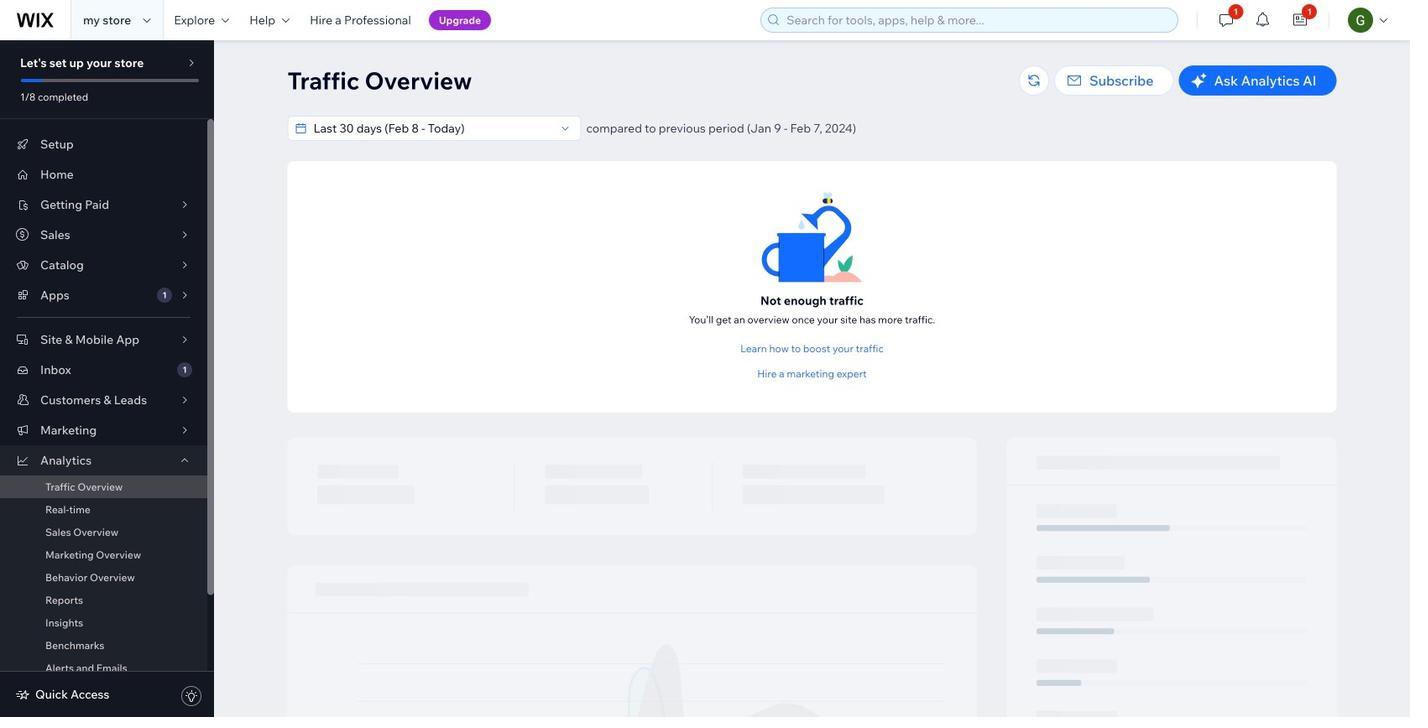 Task type: describe. For each thing, give the bounding box(es) containing it.
page skeleton image
[[288, 438, 1337, 718]]



Task type: locate. For each thing, give the bounding box(es) containing it.
None field
[[309, 117, 555, 140]]

sidebar element
[[0, 40, 214, 718]]

Search for tools, apps, help & more... field
[[782, 8, 1173, 32]]



Task type: vqa. For each thing, say whether or not it's contained in the screenshot.
the Page skeleton image
yes



